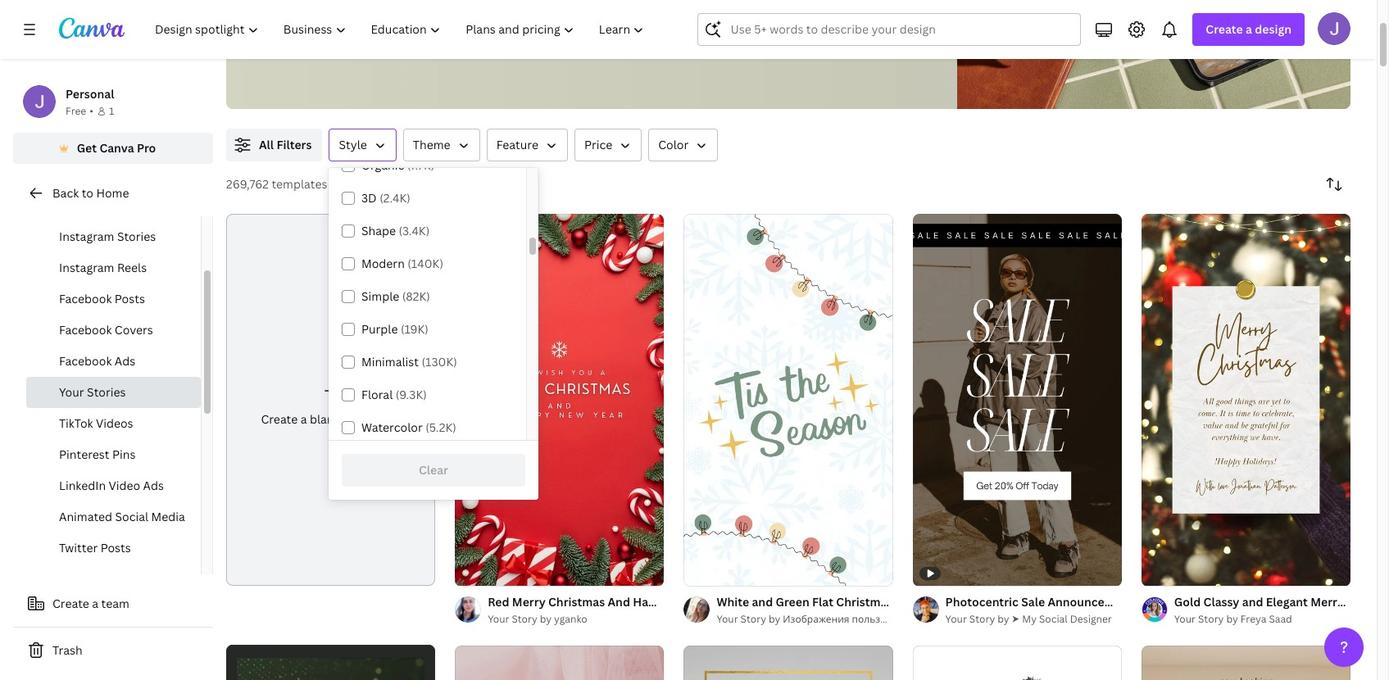 Task type: locate. For each thing, give the bounding box(es) containing it.
"like."
[[688, 3, 723, 21]]

stories for instagram stories
[[117, 229, 156, 244]]

0 horizontal spatial templates
[[272, 176, 327, 192]]

create a blank your story
[[261, 411, 401, 427]]

1 horizontal spatial merry
[[1311, 594, 1344, 609]]

изображения
[[783, 612, 850, 626]]

and up freya
[[1242, 594, 1263, 609]]

(19k)
[[401, 321, 429, 337]]

2 christmas from the left
[[836, 594, 893, 609]]

and right white
[[752, 594, 773, 609]]

your up audience
[[539, 0, 568, 0]]

Sort by button
[[1318, 168, 1351, 201]]

facebook
[[59, 291, 112, 307], [59, 322, 112, 338], [59, 353, 112, 369]]

a inside button
[[92, 596, 98, 611]]

by down green
[[769, 612, 780, 626]]

create inside create a team button
[[52, 596, 89, 611]]

christmas up your story by yganko "link"
[[548, 594, 605, 609]]

use canva's free, customizable templates for your stories on social media and create thumb-stopping content that your audience can't help but hit "like."
[[252, 0, 742, 21]]

story up изображения
[[786, 594, 816, 609]]

1 horizontal spatial create
[[261, 411, 298, 427]]

color button
[[648, 129, 718, 161]]

2 by from the left
[[769, 612, 780, 626]]

merry inside red merry christmas and happy new year instagram story your story by yganko
[[512, 594, 546, 609]]

stories up reels
[[117, 229, 156, 244]]

by inside "white and green flat christmas story your story by изображения пользователя anzhelika"
[[769, 612, 780, 626]]

facebook up facebook ads
[[59, 322, 112, 338]]

facebook down instagram reels
[[59, 291, 112, 307]]

instagram for instagram stories
[[59, 229, 114, 244]]

purple
[[361, 321, 398, 337]]

posts for instagram posts
[[117, 198, 147, 213]]

and inside "white and green flat christmas story your story by изображения пользователя anzhelika"
[[752, 594, 773, 609]]

social
[[115, 509, 148, 524], [1039, 612, 1068, 626]]

story up пользователя
[[896, 594, 926, 609]]

pinterest
[[59, 447, 109, 462]]

4 by from the left
[[1226, 612, 1238, 626]]

create left blank
[[261, 411, 298, 427]]

0 vertical spatial ads
[[115, 353, 135, 369]]

0 vertical spatial stories
[[117, 229, 156, 244]]

1 vertical spatial stories
[[87, 384, 126, 400]]

your right blank
[[343, 411, 368, 427]]

floral (9.3k)
[[361, 387, 427, 402]]

linkedin video ads link
[[26, 470, 201, 502]]

story down classy
[[1198, 612, 1224, 626]]

back to home
[[52, 185, 129, 201]]

(130k)
[[422, 354, 457, 370]]

2 merry from the left
[[1311, 594, 1344, 609]]

gold classy and elegant merry christmas instagram story image
[[1141, 214, 1351, 586]]

organic (7.7k)
[[361, 157, 435, 173]]

1 vertical spatial facebook
[[59, 322, 112, 338]]

templates down filters
[[272, 176, 327, 192]]

2 vertical spatial facebook
[[59, 353, 112, 369]]

posts
[[117, 198, 147, 213], [115, 291, 145, 307], [101, 540, 131, 556]]

your inside "gold classy and elegant merry christm your story by freya saad"
[[1174, 612, 1196, 626]]

story
[[371, 411, 401, 427], [786, 594, 816, 609], [896, 594, 926, 609], [512, 612, 537, 626], [741, 612, 766, 626], [969, 612, 995, 626], [1198, 612, 1224, 626]]

2 vertical spatial a
[[92, 596, 98, 611]]

create inside 'create a design' dropdown button
[[1206, 21, 1243, 37]]

пользователя
[[852, 612, 919, 626]]

new
[[672, 594, 697, 609]]

posts down reels
[[115, 291, 145, 307]]

None search field
[[698, 13, 1081, 46]]

create a design
[[1206, 21, 1292, 37]]

0 vertical spatial posts
[[117, 198, 147, 213]]

personal
[[66, 86, 114, 102]]

2 vertical spatial create
[[52, 596, 89, 611]]

instagram reels
[[59, 260, 147, 275]]

back
[[52, 185, 79, 201]]

purple (19k)
[[361, 321, 429, 337]]

a inside dropdown button
[[1246, 21, 1252, 37]]

facebook posts link
[[26, 284, 201, 315]]

create left design
[[1206, 21, 1243, 37]]

0 horizontal spatial christmas
[[548, 594, 605, 609]]

white gold minimalist special offers instagram story image
[[684, 646, 893, 680]]

merry right elegant
[[1311, 594, 1344, 609]]

shape (3.4k)
[[361, 223, 430, 238]]

your stories
[[59, 384, 126, 400]]

social down "video"
[[115, 509, 148, 524]]

1 by from the left
[[540, 612, 552, 626]]

your down white
[[717, 612, 738, 626]]

1 vertical spatial create
[[261, 411, 298, 427]]

1 merry from the left
[[512, 594, 546, 609]]

instagram posts
[[59, 198, 147, 213]]

by left ➤
[[998, 612, 1009, 626]]

merry inside "gold classy and elegant merry christm your story by freya saad"
[[1311, 594, 1344, 609]]

christmas up пользователя
[[836, 594, 893, 609]]

1 vertical spatial a
[[301, 411, 307, 427]]

your down gold
[[1174, 612, 1196, 626]]

create for create a team
[[52, 596, 89, 611]]

posts up the instagram stories link
[[117, 198, 147, 213]]

by down classy
[[1226, 612, 1238, 626]]

video
[[109, 478, 140, 493]]

0 horizontal spatial a
[[92, 596, 98, 611]]

create left team
[[52, 596, 89, 611]]

jacob simon image
[[1318, 12, 1351, 45]]

1 horizontal spatial templates
[[450, 0, 514, 0]]

style
[[339, 137, 367, 152]]

1 vertical spatial templates
[[272, 176, 327, 192]]

1 horizontal spatial and
[[752, 594, 773, 609]]

pinterest pins
[[59, 447, 136, 462]]

templates inside use canva's free, customizable templates for your stories on social media and create thumb-stopping content that your audience can't help but hit "like."
[[450, 0, 514, 0]]

create
[[1206, 21, 1243, 37], [261, 411, 298, 427], [52, 596, 89, 611]]

your down red
[[488, 612, 509, 626]]

christm
[[1347, 594, 1389, 609]]

stories down facebook ads link
[[87, 384, 126, 400]]

instagram stories link
[[26, 221, 201, 252]]

tiktok
[[59, 415, 93, 431]]

animated social media
[[59, 509, 185, 524]]

my
[[1022, 612, 1037, 626]]

tiktok videos link
[[26, 408, 201, 439]]

gold
[[1174, 594, 1201, 609]]

by left yganko
[[540, 612, 552, 626]]

3 facebook from the top
[[59, 353, 112, 369]]

on
[[617, 0, 633, 0]]

1 horizontal spatial christmas
[[836, 594, 893, 609]]

0 vertical spatial your
[[539, 0, 568, 0]]

canva's
[[279, 0, 328, 0]]

0 vertical spatial social
[[115, 509, 148, 524]]

theme button
[[403, 129, 480, 161]]

0 vertical spatial facebook
[[59, 291, 112, 307]]

(5.2k)
[[425, 420, 456, 435]]

0 horizontal spatial merry
[[512, 594, 546, 609]]

posts down animated social media link
[[101, 540, 131, 556]]

1 horizontal spatial a
[[301, 411, 307, 427]]

1 horizontal spatial ads
[[143, 478, 164, 493]]

0 horizontal spatial ads
[[115, 353, 135, 369]]

get canva pro
[[77, 140, 156, 156]]

and inside use canva's free, customizable templates for your stories on social media and create thumb-stopping content that your audience can't help but hit "like."
[[718, 0, 742, 0]]

modern
[[361, 256, 405, 271]]

1
[[109, 104, 114, 118]]

1 christmas from the left
[[548, 594, 605, 609]]

0 horizontal spatial your
[[484, 3, 513, 21]]

modern (140k)
[[361, 256, 443, 271]]

facebook up the 'your stories'
[[59, 353, 112, 369]]

that
[[455, 3, 481, 21]]

0 vertical spatial templates
[[450, 0, 514, 0]]

ads down covers at the left
[[115, 353, 135, 369]]

2 facebook from the top
[[59, 322, 112, 338]]

2 horizontal spatial create
[[1206, 21, 1243, 37]]

free
[[66, 104, 86, 118]]

269,762
[[226, 176, 269, 192]]

merry right red
[[512, 594, 546, 609]]

saad
[[1269, 612, 1292, 626]]

red merry christmas and happy new year instagram story your story by yganko
[[488, 594, 816, 626]]

create for create a design
[[1206, 21, 1243, 37]]

1 facebook from the top
[[59, 291, 112, 307]]

christmas inside "white and green flat christmas story your story by изображения пользователя anzhelika"
[[836, 594, 893, 609]]

1 vertical spatial posts
[[115, 291, 145, 307]]

and up "like."
[[718, 0, 742, 0]]

pink abstract minimalist coming soon instagram story image
[[455, 646, 664, 680]]

photography price list aesthetic shadow instagram story image
[[1141, 646, 1351, 680]]

0 horizontal spatial social
[[115, 509, 148, 524]]

anzhelika
[[921, 612, 965, 626]]

(140k)
[[408, 256, 443, 271]]

floral
[[361, 387, 393, 402]]

minimalist
[[361, 354, 419, 370]]

3d
[[361, 190, 377, 206]]

a left team
[[92, 596, 98, 611]]

your
[[539, 0, 568, 0], [484, 3, 513, 21]]

stories for your stories
[[87, 384, 126, 400]]

1 horizontal spatial your
[[539, 0, 568, 0]]

theme
[[413, 137, 450, 152]]

a for blank
[[301, 411, 307, 427]]

(3.4k)
[[399, 223, 430, 238]]

create a team
[[52, 596, 129, 611]]

and inside "gold classy and elegant merry christm your story by freya saad"
[[1242, 594, 1263, 609]]

1 vertical spatial your
[[484, 3, 513, 21]]

ads right "video"
[[143, 478, 164, 493]]

blank
[[310, 411, 340, 427]]

create inside create a blank your story element
[[261, 411, 298, 427]]

watercolor (5.2k)
[[361, 420, 456, 435]]

0 vertical spatial a
[[1246, 21, 1252, 37]]

price
[[584, 137, 612, 152]]

2 horizontal spatial a
[[1246, 21, 1252, 37]]

0 horizontal spatial create
[[52, 596, 89, 611]]

filters
[[277, 137, 312, 152]]

0 vertical spatial create
[[1206, 21, 1243, 37]]

your right that at left top
[[484, 3, 513, 21]]

1 vertical spatial ads
[[143, 478, 164, 493]]

instagram for instagram reels
[[59, 260, 114, 275]]

a left blank
[[301, 411, 307, 427]]

Search search field
[[731, 14, 1071, 45]]

stopping
[[343, 3, 399, 21]]

get canva pro button
[[13, 133, 213, 164]]

2 vertical spatial posts
[[101, 540, 131, 556]]

christmas inside red merry christmas and happy new year instagram story your story by yganko
[[548, 594, 605, 609]]

1 vertical spatial social
[[1039, 612, 1068, 626]]

0 horizontal spatial and
[[718, 0, 742, 0]]

2 horizontal spatial and
[[1242, 594, 1263, 609]]

story down floral
[[371, 411, 401, 427]]

story left yganko
[[512, 612, 537, 626]]

to
[[82, 185, 93, 201]]

media
[[151, 509, 185, 524]]

trash link
[[13, 634, 213, 667]]

by inside "gold classy and elegant merry christm your story by freya saad"
[[1226, 612, 1238, 626]]

social right 'my'
[[1039, 612, 1068, 626]]

a left design
[[1246, 21, 1252, 37]]

by
[[540, 612, 552, 626], [769, 612, 780, 626], [998, 612, 1009, 626], [1226, 612, 1238, 626]]

simple
[[361, 288, 399, 304]]

➤
[[1012, 612, 1020, 626]]

red merry christmas and happy new year instagram story link
[[488, 593, 816, 611]]

templates up that at left top
[[450, 0, 514, 0]]

all filters button
[[226, 129, 322, 161]]



Task type: vqa. For each thing, say whether or not it's contained in the screenshot.
The Share
no



Task type: describe. For each thing, give the bounding box(es) containing it.
create a blank your story link
[[226, 214, 435, 586]]

designer
[[1070, 612, 1112, 626]]

gold classy and elegant merry christm your story by freya saad
[[1174, 594, 1389, 626]]

shape
[[361, 223, 396, 238]]

facebook ads link
[[26, 346, 201, 377]]

help
[[612, 3, 640, 21]]

free,
[[331, 0, 360, 0]]

facebook for facebook posts
[[59, 291, 112, 307]]

(7.7k)
[[407, 157, 435, 173]]

white and green flat christmas story your story by изображения пользователя anzhelika
[[717, 594, 965, 626]]

customizable
[[363, 0, 447, 0]]

reels
[[117, 260, 147, 275]]

your story by изображения пользователя anzhelika link
[[717, 611, 965, 628]]

your story by yganko link
[[488, 611, 664, 628]]

back to home link
[[13, 177, 213, 210]]

create a team button
[[13, 588, 213, 620]]

your story by freya saad link
[[1174, 611, 1351, 628]]

clear
[[419, 462, 448, 478]]

animated
[[59, 509, 112, 524]]

your inside red merry christmas and happy new year instagram story your story by yganko
[[488, 612, 509, 626]]

your story by ➤ my social designer
[[945, 612, 1112, 626]]

your story by ➤ my social designer link
[[945, 611, 1122, 628]]

facebook for facebook ads
[[59, 353, 112, 369]]

story inside "gold classy and elegant merry christm your story by freya saad"
[[1198, 612, 1224, 626]]

top level navigation element
[[144, 13, 658, 46]]

3d (2.4k)
[[361, 190, 410, 206]]

red merry christmas and happy new year instagram story image
[[455, 214, 664, 586]]

canva
[[99, 140, 134, 156]]

organic
[[361, 157, 404, 173]]

animated social media link
[[26, 502, 201, 533]]

by inside red merry christmas and happy new year instagram story your story by yganko
[[540, 612, 552, 626]]

create
[[252, 3, 293, 21]]

a for team
[[92, 596, 98, 611]]

get
[[77, 140, 97, 156]]

clear button
[[342, 454, 525, 487]]

twitter posts link
[[26, 533, 201, 564]]

covers
[[115, 322, 153, 338]]

linkedin video ads
[[59, 478, 164, 493]]

design
[[1255, 21, 1292, 37]]

facebook covers link
[[26, 315, 201, 346]]

(9.3k)
[[396, 387, 427, 402]]

facebook for facebook covers
[[59, 322, 112, 338]]

your up tiktok
[[59, 384, 84, 400]]

social
[[637, 0, 673, 0]]

elegant
[[1266, 594, 1308, 609]]

year
[[700, 594, 724, 609]]

create a design button
[[1193, 13, 1305, 46]]

free •
[[66, 104, 93, 118]]

story down white
[[741, 612, 766, 626]]

simple (82k)
[[361, 288, 430, 304]]

your inside "white and green flat christmas story your story by изображения пользователя anzhelika"
[[717, 612, 738, 626]]

your left ➤
[[945, 612, 967, 626]]

facebook covers
[[59, 322, 153, 338]]

feature
[[496, 137, 538, 152]]

team
[[101, 596, 129, 611]]

feature button
[[486, 129, 568, 161]]

posts for facebook posts
[[115, 291, 145, 307]]

freya
[[1241, 612, 1267, 626]]

instagram reels link
[[26, 252, 201, 284]]

can't
[[577, 3, 609, 21]]

instagram for instagram posts
[[59, 198, 114, 213]]

videos
[[96, 415, 133, 431]]

happy
[[633, 594, 670, 609]]

hit
[[668, 3, 685, 21]]

linkedin
[[59, 478, 106, 493]]

instagram posts link
[[26, 190, 201, 221]]

269,762 templates
[[226, 176, 327, 192]]

thumb-
[[296, 3, 343, 21]]

story left ➤
[[969, 612, 995, 626]]

flat
[[812, 594, 833, 609]]

price button
[[574, 129, 642, 161]]

pro
[[137, 140, 156, 156]]

pins
[[112, 447, 136, 462]]

white and green flat christmas story link
[[717, 593, 926, 611]]

posts for twitter posts
[[101, 540, 131, 556]]

3 by from the left
[[998, 612, 1009, 626]]

white and green flat christmas story image
[[684, 214, 893, 586]]

stories
[[571, 0, 614, 0]]

pinterest pins link
[[26, 439, 201, 470]]

for
[[517, 0, 536, 0]]

1 horizontal spatial social
[[1039, 612, 1068, 626]]

twitter
[[59, 540, 98, 556]]

classy
[[1204, 594, 1239, 609]]

•
[[90, 104, 93, 118]]

home
[[96, 185, 129, 201]]

watercolor
[[361, 420, 423, 435]]

(2.4k)
[[380, 190, 410, 206]]

but
[[643, 3, 665, 21]]

instagram inside red merry christmas and happy new year instagram story your story by yganko
[[727, 594, 783, 609]]

a for design
[[1246, 21, 1252, 37]]

create for create a blank your story
[[261, 411, 298, 427]]

create a blank your story element
[[226, 214, 435, 586]]



